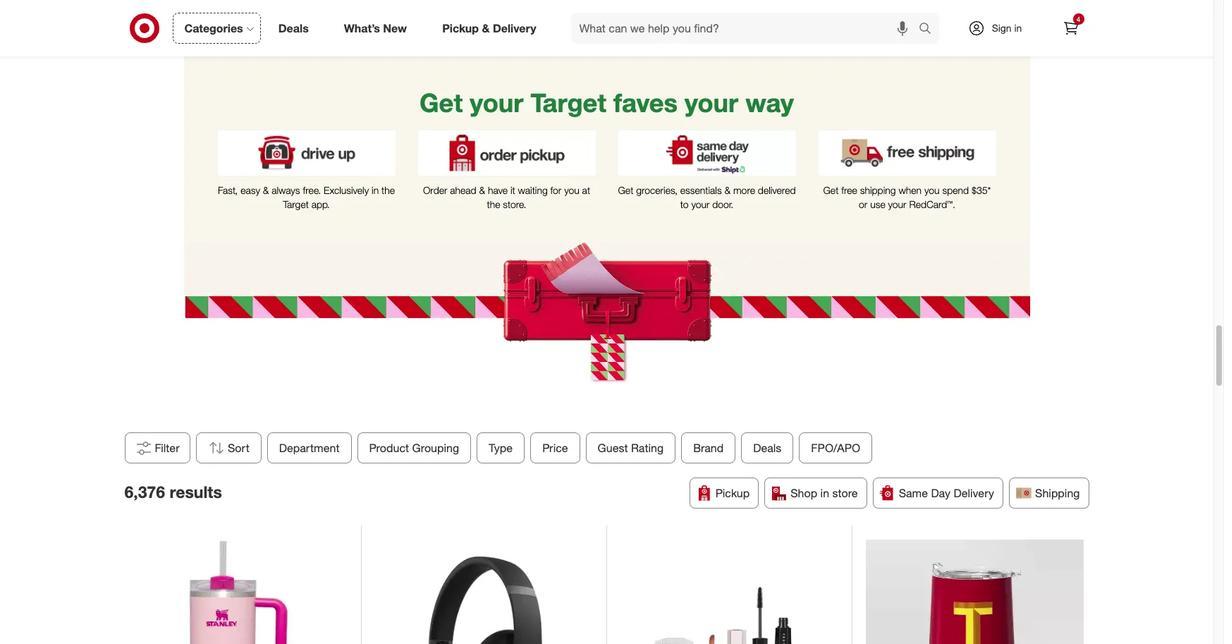 Task type: locate. For each thing, give the bounding box(es) containing it.
ways
[[530, 33, 552, 45]]

your down essentials at the right top of page
[[692, 199, 710, 211]]

1 vertical spatial in
[[372, 184, 379, 196]]

for
[[888, 20, 899, 32], [551, 184, 562, 196]]

delivery inside button
[[954, 486, 995, 500]]

&
[[611, 16, 620, 32], [482, 21, 490, 35], [671, 33, 678, 45], [263, 184, 269, 196], [479, 184, 485, 196], [725, 184, 731, 196]]

pickup down brand button
[[716, 486, 750, 500]]

your up same day delivery, delivered with shipt image
[[685, 86, 739, 118]]

everything christmas
[[808, 3, 941, 19]]

& left have
[[479, 184, 485, 196]]

beats studio pro bluetooth wireless headphones image
[[375, 540, 593, 644], [375, 540, 593, 644]]

0 horizontal spatial get
[[420, 86, 463, 118]]

waiting
[[518, 184, 548, 196]]

2 horizontal spatial in
[[1015, 22, 1023, 34]]

1 horizontal spatial to
[[681, 199, 689, 211]]

filter button
[[125, 433, 190, 464]]

pickup for pickup & delivery
[[442, 21, 479, 35]]

1 vertical spatial deals
[[753, 441, 782, 455]]

deals
[[278, 21, 309, 35], [753, 441, 782, 455]]

2 horizontal spatial get
[[824, 184, 839, 196]]

2 vertical spatial in
[[821, 486, 830, 500]]

you left 'at'
[[565, 184, 580, 196]]

gift
[[553, 16, 573, 32]]

deals for deals button
[[753, 441, 782, 455]]

deals link
[[267, 13, 326, 44]]

0 vertical spatial in
[[1015, 22, 1023, 34]]

more
[[734, 184, 756, 196]]

deals left every
[[278, 21, 309, 35]]

stanley 40 oz stainless steel h2.0 flowstate quencher tumbler image
[[130, 540, 347, 644], [130, 540, 347, 644]]

deals right brand
[[753, 441, 782, 455]]

sign in link
[[956, 13, 1045, 44]]

type
[[489, 441, 513, 455]]

get groceries, essentials & more delivered to your door.
[[618, 184, 796, 211]]

app.
[[312, 199, 330, 211]]

0 vertical spatial deals
[[278, 21, 309, 35]]

groceries,
[[637, 184, 678, 196]]

sign
[[992, 22, 1012, 34]]

gifts
[[612, 33, 630, 45]]

1 horizontal spatial get
[[618, 184, 634, 196]]

faves
[[614, 86, 678, 118]]

0 horizontal spatial for
[[551, 184, 562, 196]]

0 vertical spatial for
[[888, 20, 899, 32]]

categories link
[[173, 13, 261, 44]]

to down essentials at the right top of page
[[681, 199, 689, 211]]

what's new
[[344, 21, 407, 35]]

delivery for same day delivery
[[954, 486, 995, 500]]

1 horizontal spatial pickup
[[716, 486, 750, 500]]

price button
[[530, 433, 580, 464]]

0 horizontal spatial target
[[283, 199, 309, 211]]

0 vertical spatial the
[[382, 184, 395, 196]]

6,376 results
[[125, 482, 222, 502]]

0 horizontal spatial pickup
[[442, 21, 479, 35]]

holiday
[[902, 20, 931, 32]]

get
[[420, 86, 463, 118], [618, 184, 634, 196], [824, 184, 839, 196]]

get free shipping when you spend $35* or use your redcard™. link
[[808, 120, 1008, 220]]

your
[[470, 86, 524, 118], [685, 86, 739, 118], [692, 199, 710, 211], [889, 199, 907, 211]]

1 you from the left
[[565, 184, 580, 196]]

to down gift at the left of page
[[554, 33, 563, 45]]

redcard™.
[[910, 199, 956, 211]]

deals inside button
[[753, 441, 782, 455]]

sort
[[228, 441, 249, 455]]

same day delivery button
[[873, 478, 1004, 509]]

order pickup image
[[418, 131, 596, 175]]

your inside get free shipping when you spend $35* or use your redcard™.
[[889, 199, 907, 211]]

fast,
[[218, 184, 238, 196]]

0 horizontal spatial to
[[554, 33, 563, 45]]

shop
[[864, 20, 885, 32]]

pickup left so
[[442, 21, 479, 35]]

2 you from the left
[[925, 184, 940, 196]]

0 horizontal spatial the
[[382, 184, 395, 196]]

& inside fast, easy & always free. exclusively in the target app.
[[263, 184, 269, 196]]

0 horizontal spatial you
[[565, 184, 580, 196]]

in right the exclusively
[[372, 184, 379, 196]]

0 horizontal spatial in
[[372, 184, 379, 196]]

the down have
[[487, 199, 501, 211]]

1 vertical spatial delivery
[[954, 486, 995, 500]]

guest rating
[[598, 441, 664, 455]]

search button
[[913, 13, 947, 47]]

0 vertical spatial delivery
[[493, 21, 537, 35]]

free
[[842, 184, 858, 196]]

so many ways to make their gifts beautiful & wonderful.
[[490, 33, 725, 45]]

delivery
[[493, 21, 537, 35], [954, 486, 995, 500]]

see whats every kid is hoping for. link
[[206, 0, 474, 41]]

for right waiting
[[551, 184, 562, 196]]

guest
[[598, 441, 628, 455]]

0 vertical spatial target
[[531, 86, 607, 118]]

you
[[565, 184, 580, 196], [925, 184, 940, 196]]

fpo/apo
[[811, 441, 861, 455]]

0 vertical spatial pickup
[[442, 21, 479, 35]]

target down always
[[283, 199, 309, 211]]

you inside get free shipping when you spend $35* or use your redcard™.
[[925, 184, 940, 196]]

1 horizontal spatial delivery
[[954, 486, 995, 500]]

1 horizontal spatial you
[[925, 184, 940, 196]]

pickup & delivery
[[442, 21, 537, 35]]

0 vertical spatial to
[[554, 33, 563, 45]]

order ahead & have it waiting for you at the store.
[[423, 184, 591, 211]]

drive up image
[[218, 131, 395, 175]]

sort button
[[196, 433, 261, 464]]

1 horizontal spatial target
[[531, 86, 607, 118]]

1 horizontal spatial the
[[487, 199, 501, 211]]

same day delivery
[[899, 486, 995, 500]]

target down make
[[531, 86, 607, 118]]

4 link
[[1056, 13, 1087, 44]]

get for get groceries, essentials & more delivered to your door.
[[618, 184, 634, 196]]

in inside button
[[821, 486, 830, 500]]

1 horizontal spatial deals
[[753, 441, 782, 455]]

new
[[383, 21, 407, 35]]

product grouping button
[[357, 433, 471, 464]]

1 vertical spatial for
[[551, 184, 562, 196]]

1 vertical spatial target
[[283, 199, 309, 211]]

for right 'shop'
[[888, 20, 899, 32]]

wrapping paper, gift bags & extras
[[553, 3, 661, 32]]

1 vertical spatial to
[[681, 199, 689, 211]]

get inside get free shipping when you spend $35* or use your redcard™.
[[824, 184, 839, 196]]

11.4oz stainless steel double wall non-vacuum wine tumbler with slide lid image
[[866, 540, 1084, 644], [866, 540, 1084, 644]]

filter
[[155, 441, 180, 455]]

& up door.
[[725, 184, 731, 196]]

get groceries, essentials & more delivered to your door. link
[[607, 120, 808, 220]]

What can we help you find? suggestions appear below search field
[[571, 13, 923, 44]]

you up redcard™.
[[925, 184, 940, 196]]

0 horizontal spatial delivery
[[493, 21, 537, 35]]

the right the exclusively
[[382, 184, 395, 196]]

1 vertical spatial pickup
[[716, 486, 750, 500]]

department button
[[267, 433, 351, 464]]

pickup inside button
[[716, 486, 750, 500]]

your down when
[[889, 199, 907, 211]]

shipping
[[861, 184, 896, 196]]

& right beautiful
[[671, 33, 678, 45]]

search
[[913, 22, 947, 36]]

it
[[511, 184, 516, 196]]

fast, easy & always free. exclusively in the target app.
[[218, 184, 395, 211]]

shop
[[791, 486, 818, 500]]

paper,
[[619, 3, 657, 19]]

whats
[[288, 20, 314, 32]]

your
[[802, 20, 820, 32]]

beautiful
[[633, 33, 669, 45]]

1 vertical spatial the
[[487, 199, 501, 211]]

1 horizontal spatial in
[[821, 486, 830, 500]]

in right the "sign"
[[1015, 22, 1023, 34]]

is
[[357, 20, 364, 32]]

type button
[[477, 433, 525, 464]]

at
[[583, 184, 591, 196]]

to
[[554, 33, 563, 45], [681, 199, 689, 211]]

& right 'easy'
[[263, 184, 269, 196]]

in
[[1015, 22, 1023, 34], [372, 184, 379, 196], [821, 486, 830, 500]]

in left store
[[821, 486, 830, 500]]

your one-stop shop for holiday joy.
[[802, 20, 947, 32]]

0 horizontal spatial deals
[[278, 21, 309, 35]]

& up gifts at the top of page
[[611, 16, 620, 32]]

fenty snackz by fenty beauty by rihanna fam faves eye, lip & highlighter set - 3.542oz/3pc - ulta beauty image
[[621, 540, 838, 644], [621, 540, 838, 644]]

or
[[859, 199, 868, 211]]

way
[[746, 86, 794, 118]]

get inside get groceries, essentials & more delivered to your door.
[[618, 184, 634, 196]]

deals for deals link
[[278, 21, 309, 35]]

what's new link
[[332, 13, 425, 44]]

fast, easy & always free. exclusively in the target app. link
[[206, 120, 407, 220]]

in inside fast, easy & always free. exclusively in the target app.
[[372, 184, 379, 196]]



Task type: vqa. For each thing, say whether or not it's contained in the screenshot.
leftmost starbucks
no



Task type: describe. For each thing, give the bounding box(es) containing it.
delivered
[[758, 184, 796, 196]]

rating
[[631, 441, 664, 455]]

every
[[317, 20, 339, 32]]

guest rating button
[[586, 433, 676, 464]]

shop in store
[[791, 486, 858, 500]]

deals button
[[741, 433, 794, 464]]

product grouping
[[369, 441, 459, 455]]

your inside get groceries, essentials & more delivered to your door.
[[692, 199, 710, 211]]

sign in
[[992, 22, 1023, 34]]

what's
[[344, 21, 380, 35]]

stop
[[842, 20, 861, 32]]

exclusively
[[324, 184, 369, 196]]

use
[[871, 199, 886, 211]]

1 horizontal spatial for
[[888, 20, 899, 32]]

product
[[369, 441, 409, 455]]

get free shipping when you spend $35* or use your redcard™.
[[824, 184, 992, 211]]

same day delivery, delivered with shipt image
[[618, 131, 796, 175]]

brand
[[693, 441, 724, 455]]

their
[[591, 33, 610, 45]]

brand button
[[681, 433, 736, 464]]

for.
[[398, 20, 411, 32]]

wonderful.
[[680, 33, 725, 45]]

always
[[272, 184, 300, 196]]

many
[[504, 33, 527, 45]]

get for get your target faves your way
[[420, 86, 463, 118]]

delivery for pickup & delivery
[[493, 21, 537, 35]]

get for get free shipping when you spend $35* or use your redcard™.
[[824, 184, 839, 196]]

results
[[170, 482, 222, 502]]

department
[[279, 441, 339, 455]]

shop in store button
[[765, 478, 868, 509]]

easy
[[241, 184, 260, 196]]

ahead
[[450, 184, 477, 196]]

store.
[[503, 199, 527, 211]]

kid
[[342, 20, 354, 32]]

spend
[[943, 184, 969, 196]]

so
[[490, 33, 501, 45]]

free.
[[303, 184, 321, 196]]

get your target faves your way
[[420, 86, 794, 118]]

$35*
[[972, 184, 992, 196]]

price
[[542, 441, 568, 455]]

free shipping image
[[819, 131, 997, 175]]

christmas
[[877, 3, 941, 19]]

hoping
[[366, 20, 396, 32]]

pickup for pickup
[[716, 486, 750, 500]]

& inside order ahead & have it waiting for you at the store.
[[479, 184, 485, 196]]

store
[[833, 486, 858, 500]]

target inside fast, easy & always free. exclusively in the target app.
[[283, 199, 309, 211]]

pickup button
[[690, 478, 759, 509]]

have
[[488, 184, 508, 196]]

joy.
[[934, 20, 947, 32]]

when
[[899, 184, 922, 196]]

order
[[423, 184, 448, 196]]

fpo/apo button
[[799, 433, 873, 464]]

make
[[565, 33, 589, 45]]

the inside order ahead & have it waiting for you at the store.
[[487, 199, 501, 211]]

shipping
[[1036, 486, 1081, 500]]

extras
[[623, 16, 661, 32]]

the inside fast, easy & always free. exclusively in the target app.
[[382, 184, 395, 196]]

grouping
[[412, 441, 459, 455]]

& inside wrapping paper, gift bags & extras
[[611, 16, 620, 32]]

for inside order ahead & have it waiting for you at the store.
[[551, 184, 562, 196]]

see whats every kid is hoping for.
[[269, 20, 411, 32]]

day
[[932, 486, 951, 500]]

you inside order ahead & have it waiting for you at the store.
[[565, 184, 580, 196]]

& left 'many'
[[482, 21, 490, 35]]

categories
[[185, 21, 243, 35]]

pickup & delivery link
[[431, 13, 554, 44]]

in for shop in store
[[821, 486, 830, 500]]

same
[[899, 486, 929, 500]]

to inside get groceries, essentials & more delivered to your door.
[[681, 199, 689, 211]]

wrapping
[[557, 3, 616, 19]]

6,376
[[125, 482, 165, 502]]

essentials
[[681, 184, 722, 196]]

one-
[[823, 20, 842, 32]]

& inside get groceries, essentials & more delivered to your door.
[[725, 184, 731, 196]]

bags
[[577, 16, 607, 32]]

your up order pickup "image" at the left
[[470, 86, 524, 118]]

in for sign in
[[1015, 22, 1023, 34]]

order ahead & have it waiting for you at the store. link
[[407, 120, 607, 220]]



